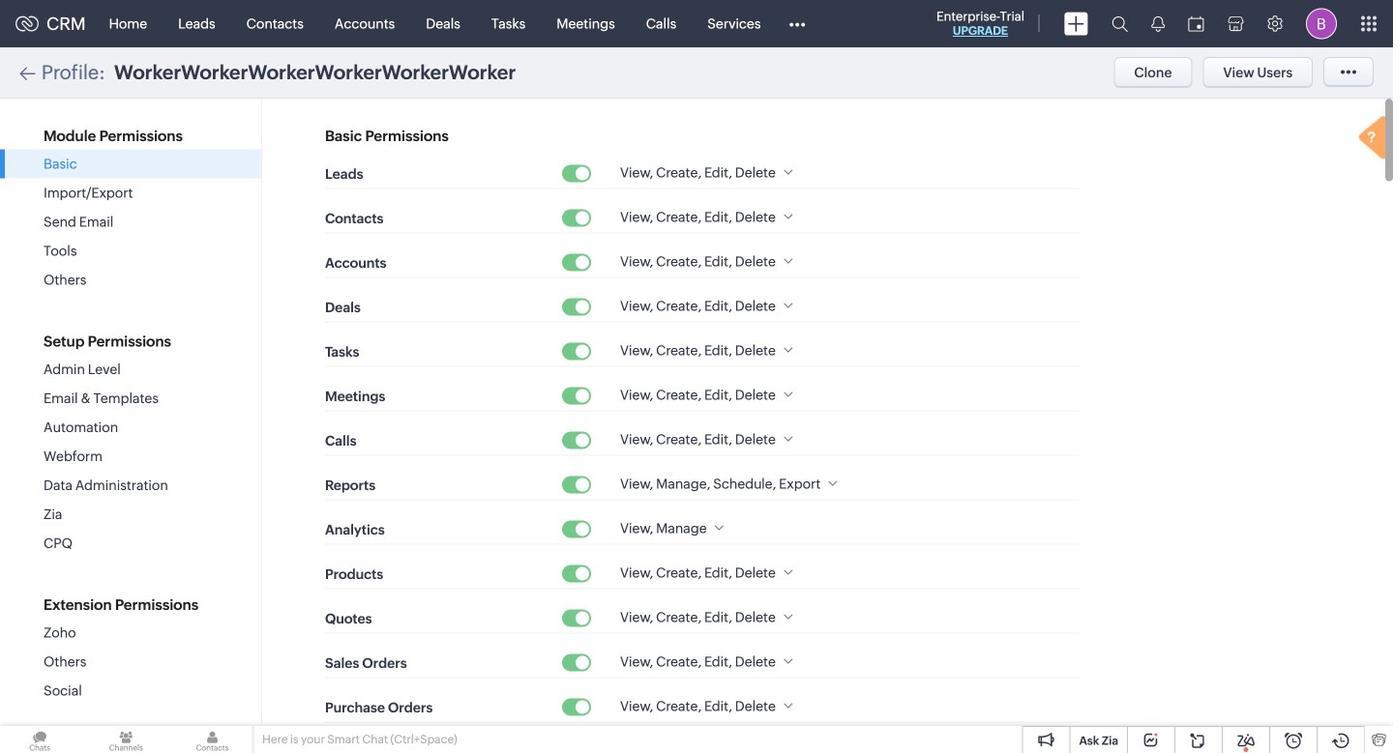 Task type: locate. For each thing, give the bounding box(es) containing it.
search element
[[1100, 0, 1140, 47]]

signals image
[[1152, 15, 1165, 32]]

channels image
[[86, 727, 166, 754]]

profile element
[[1295, 0, 1349, 47]]

calendar image
[[1188, 16, 1205, 31]]

create menu image
[[1065, 12, 1089, 35]]

help image
[[1355, 113, 1394, 166]]



Task type: describe. For each thing, give the bounding box(es) containing it.
profile image
[[1307, 8, 1337, 39]]

chats image
[[0, 727, 80, 754]]

Other Modules field
[[777, 8, 818, 39]]

contacts image
[[173, 727, 252, 754]]

logo image
[[15, 16, 39, 31]]

search image
[[1112, 15, 1128, 32]]

signals element
[[1140, 0, 1177, 47]]

create menu element
[[1053, 0, 1100, 47]]



